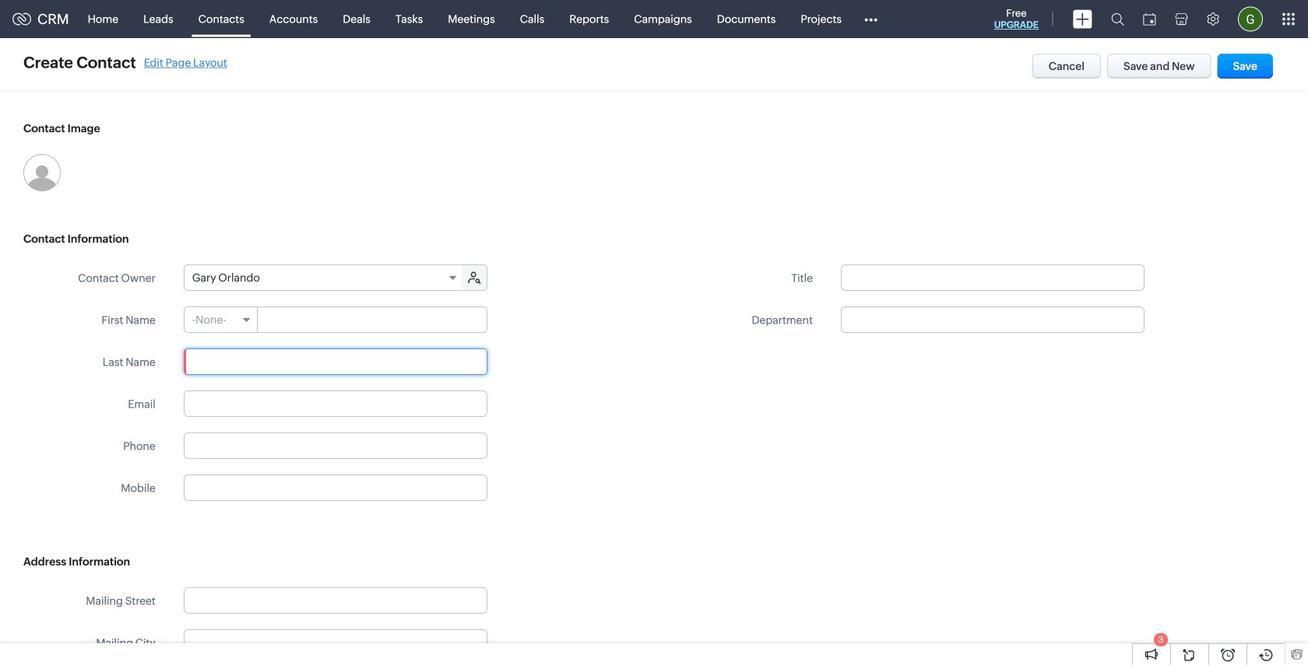 Task type: vqa. For each thing, say whether or not it's contained in the screenshot.
Profile element on the right of the page
yes



Task type: describe. For each thing, give the bounding box(es) containing it.
search element
[[1102, 0, 1134, 38]]

create menu element
[[1064, 0, 1102, 38]]

search image
[[1111, 12, 1125, 26]]

image image
[[23, 154, 61, 192]]

profile image
[[1238, 7, 1263, 32]]



Task type: locate. For each thing, give the bounding box(es) containing it.
None field
[[184, 266, 463, 290], [184, 308, 258, 333], [184, 266, 463, 290], [184, 308, 258, 333]]

profile element
[[1229, 0, 1273, 38]]

create menu image
[[1073, 10, 1093, 28]]

calendar image
[[1143, 13, 1157, 25]]

None text field
[[841, 265, 1145, 291], [258, 308, 487, 333], [184, 349, 487, 375], [184, 433, 487, 460], [184, 475, 487, 502], [184, 630, 487, 657], [841, 265, 1145, 291], [258, 308, 487, 333], [184, 349, 487, 375], [184, 433, 487, 460], [184, 475, 487, 502], [184, 630, 487, 657]]

logo image
[[12, 13, 31, 25]]

Other Modules field
[[854, 7, 888, 32]]

None text field
[[841, 307, 1145, 333], [184, 391, 487, 417], [184, 588, 487, 614], [841, 307, 1145, 333], [184, 391, 487, 417], [184, 588, 487, 614]]



